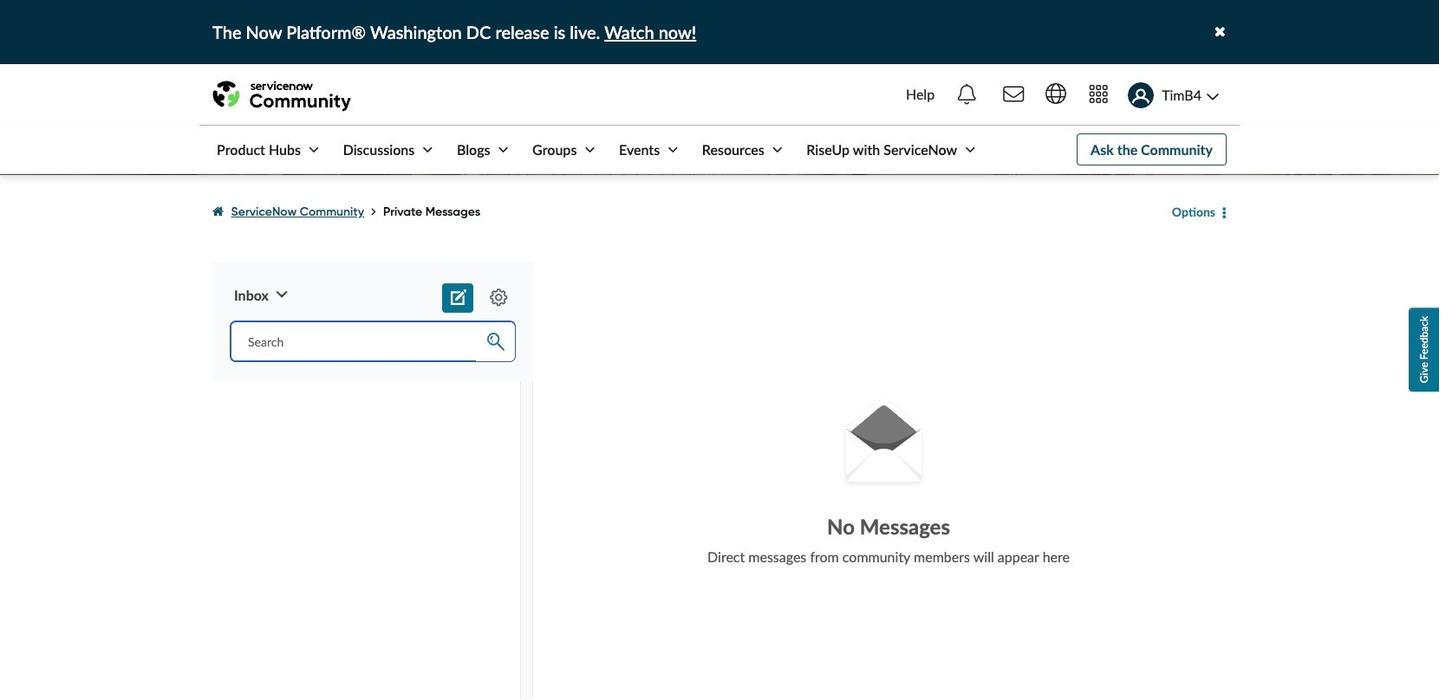 Task type: describe. For each thing, give the bounding box(es) containing it.
language selector image
[[1046, 83, 1067, 104]]

close image
[[1215, 24, 1226, 39]]



Task type: locate. For each thing, give the bounding box(es) containing it.
Search text field
[[230, 321, 516, 363]]

list
[[212, 188, 1161, 236]]

timb4 image
[[1128, 82, 1155, 108]]

menu bar
[[199, 126, 979, 174]]



Task type: vqa. For each thing, say whether or not it's contained in the screenshot.
Search text field
yes



